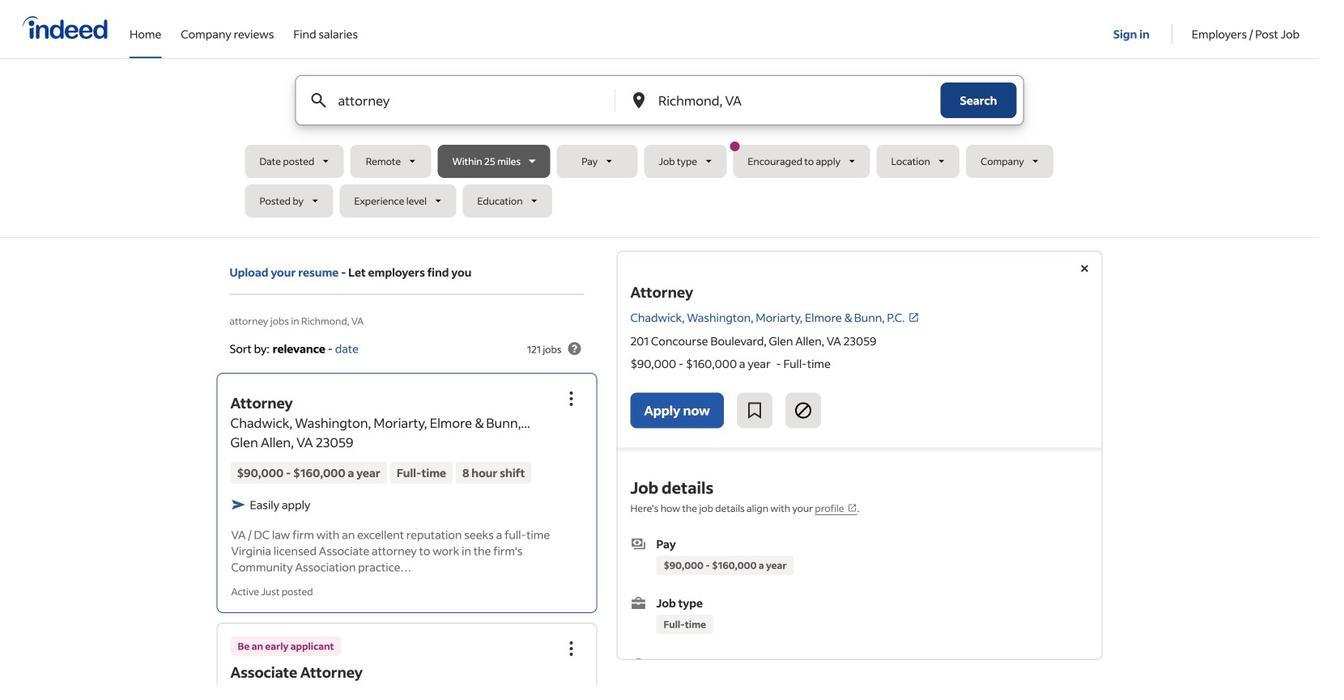 Task type: vqa. For each thing, say whether or not it's contained in the screenshot.
job preferences (opens in a new window) "ICON"
yes



Task type: describe. For each thing, give the bounding box(es) containing it.
chadwick, washington, moriarty, elmore & bunn, p.c. (opens in a new tab) image
[[908, 312, 920, 323]]

search: Job title, keywords, or company text field
[[335, 76, 588, 125]]

job actions for associate attorney is collapsed image
[[562, 640, 581, 659]]

job preferences (opens in a new window) image
[[848, 504, 857, 513]]

not interested image
[[794, 401, 813, 421]]

Edit location text field
[[655, 76, 908, 125]]

job actions for attorney is collapsed image
[[562, 389, 581, 409]]



Task type: locate. For each thing, give the bounding box(es) containing it.
save this job image
[[745, 401, 764, 421]]

close job details image
[[1075, 259, 1095, 279]]

None search field
[[245, 75, 1074, 224]]

help icon image
[[565, 339, 584, 359]]



